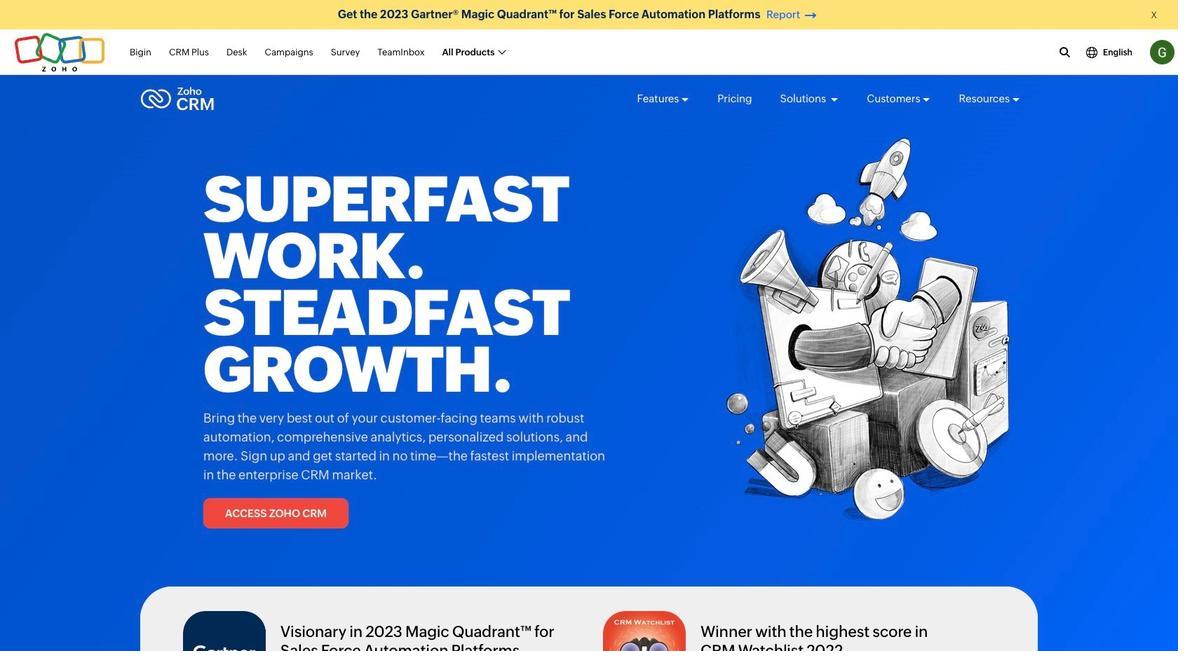 Task type: describe. For each thing, give the bounding box(es) containing it.
zoho crm logo image
[[140, 83, 215, 114]]

gary orlando image
[[1151, 40, 1175, 65]]



Task type: vqa. For each thing, say whether or not it's contained in the screenshot.
the zoho one
no



Task type: locate. For each thing, give the bounding box(es) containing it.
crm home banner image
[[695, 137, 1014, 539]]



